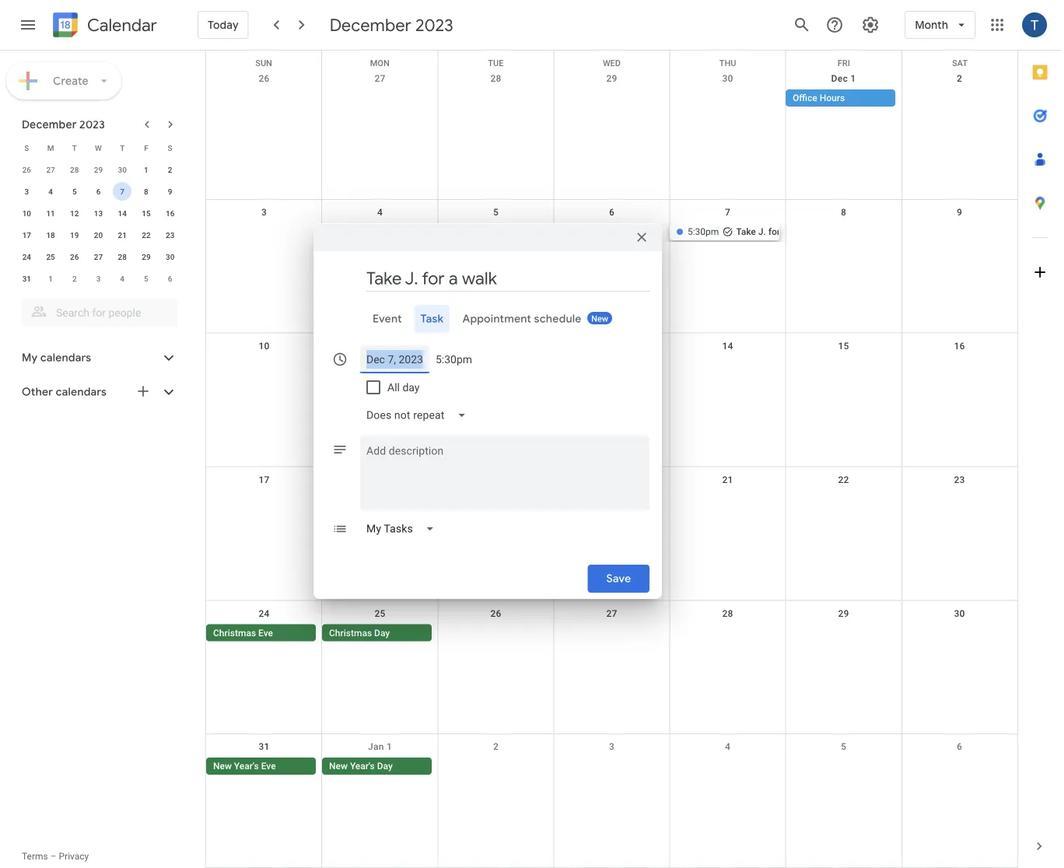 Task type: vqa. For each thing, say whether or not it's contained in the screenshot.


Task type: locate. For each thing, give the bounding box(es) containing it.
0 vertical spatial 7
[[120, 187, 125, 196]]

1 vertical spatial eve
[[261, 761, 276, 772]]

december up m
[[22, 118, 77, 132]]

0 horizontal spatial 21
[[118, 230, 127, 240]]

dec
[[832, 73, 848, 84]]

november 26 element
[[17, 160, 36, 179]]

11 down event at top
[[375, 341, 386, 352]]

tab list
[[1019, 51, 1062, 825], [326, 305, 650, 333]]

4
[[48, 187, 53, 196], [377, 207, 383, 218], [120, 274, 125, 283], [725, 742, 731, 753]]

0 horizontal spatial 9
[[168, 187, 172, 196]]

None field
[[360, 401, 479, 429], [360, 515, 447, 543], [360, 401, 479, 429], [360, 515, 447, 543]]

0 horizontal spatial 7
[[120, 187, 125, 196]]

0 vertical spatial 17
[[22, 230, 31, 240]]

1 vertical spatial 23
[[954, 474, 966, 485]]

17
[[22, 230, 31, 240], [259, 474, 270, 485]]

year's for eve
[[234, 761, 259, 772]]

0 vertical spatial december 2023
[[330, 14, 454, 36]]

christmas day
[[329, 628, 390, 638]]

0 vertical spatial 24
[[22, 252, 31, 261]]

31 inside grid
[[259, 742, 270, 753]]

23
[[166, 230, 175, 240], [954, 474, 966, 485]]

christmas inside "button"
[[329, 628, 372, 638]]

25 inside 25 element
[[46, 252, 55, 261]]

1 vertical spatial december 2023
[[22, 118, 105, 132]]

11 inside grid
[[375, 341, 386, 352]]

1 horizontal spatial 8
[[841, 207, 847, 218]]

1 horizontal spatial 14
[[723, 341, 734, 352]]

row group containing 26
[[15, 159, 182, 290]]

9 for december 2023
[[168, 187, 172, 196]]

31
[[22, 274, 31, 283], [259, 742, 270, 753]]

21 inside grid
[[723, 474, 734, 485]]

cell
[[206, 89, 322, 108], [322, 89, 438, 108], [438, 89, 554, 108], [554, 89, 670, 108], [670, 89, 786, 108], [206, 223, 322, 242], [322, 223, 438, 242], [438, 223, 554, 242], [554, 223, 670, 242], [786, 223, 902, 242], [438, 624, 554, 643], [554, 624, 670, 643], [670, 624, 786, 643], [786, 624, 902, 643], [438, 758, 554, 777], [554, 758, 670, 777], [670, 758, 786, 777], [786, 758, 902, 777]]

day
[[374, 628, 390, 638], [377, 761, 393, 772]]

1 down 25 element
[[48, 274, 53, 283]]

0 horizontal spatial new
[[213, 761, 232, 772]]

11
[[46, 209, 55, 218], [375, 341, 386, 352]]

Add description text field
[[360, 442, 650, 498]]

t up november 30 element
[[120, 143, 125, 153]]

christmas for christmas eve
[[213, 628, 256, 638]]

1 vertical spatial 17
[[259, 474, 270, 485]]

december up 'mon'
[[330, 14, 412, 36]]

new
[[591, 314, 609, 324]]

8 inside december 2023 grid
[[144, 187, 148, 196]]

11 inside 11 element
[[46, 209, 55, 218]]

december 2023 grid
[[15, 137, 182, 290]]

0 horizontal spatial 23
[[166, 230, 175, 240]]

1 horizontal spatial 16
[[954, 341, 966, 352]]

1 vertical spatial 9
[[957, 207, 963, 218]]

t up november 28 element
[[72, 143, 77, 153]]

add other calendars image
[[135, 384, 151, 399]]

s right f
[[168, 143, 172, 153]]

month button
[[905, 6, 976, 44]]

row
[[206, 51, 1018, 68], [206, 66, 1018, 200], [15, 137, 182, 159], [15, 159, 182, 181], [15, 181, 182, 202], [206, 200, 1018, 334], [15, 202, 182, 224], [15, 224, 182, 246], [15, 246, 182, 268], [15, 268, 182, 290], [206, 334, 1018, 467], [206, 467, 1018, 601], [206, 601, 1018, 735], [206, 735, 1018, 869]]

christmas
[[213, 628, 256, 638], [329, 628, 372, 638]]

1 horizontal spatial december 2023
[[330, 14, 454, 36]]

1 vertical spatial calendars
[[56, 385, 107, 399]]

2
[[957, 73, 963, 84], [168, 165, 172, 174], [72, 274, 77, 283], [493, 742, 499, 753]]

1 horizontal spatial tab list
[[1019, 51, 1062, 825]]

november 27 element
[[41, 160, 60, 179]]

other
[[22, 385, 53, 399]]

0 horizontal spatial december
[[22, 118, 77, 132]]

0 horizontal spatial 10
[[22, 209, 31, 218]]

0 horizontal spatial t
[[72, 143, 77, 153]]

0 vertical spatial 23
[[166, 230, 175, 240]]

1
[[851, 73, 856, 84], [144, 165, 148, 174], [48, 274, 53, 283], [387, 742, 392, 753]]

8
[[144, 187, 148, 196], [841, 207, 847, 218]]

jan 1
[[368, 742, 392, 753]]

0 vertical spatial 14
[[118, 209, 127, 218]]

other calendars button
[[3, 380, 193, 405]]

15
[[142, 209, 151, 218], [838, 341, 850, 352]]

22 inside row group
[[142, 230, 151, 240]]

0 horizontal spatial s
[[24, 143, 29, 153]]

0 horizontal spatial 14
[[118, 209, 127, 218]]

t
[[72, 143, 77, 153], [120, 143, 125, 153]]

0 horizontal spatial 8
[[144, 187, 148, 196]]

new year's eve
[[213, 761, 276, 772]]

tue
[[488, 58, 504, 68]]

7 inside grid
[[725, 207, 731, 218]]

1 vertical spatial 31
[[259, 742, 270, 753]]

day inside "button"
[[374, 628, 390, 638]]

1 horizontal spatial 10
[[259, 341, 270, 352]]

2023
[[415, 14, 454, 36], [79, 118, 105, 132]]

24
[[22, 252, 31, 261], [259, 608, 270, 619]]

christmas eve button
[[206, 624, 316, 642]]

15 inside december 2023 grid
[[142, 209, 151, 218]]

new inside button
[[213, 761, 232, 772]]

0 horizontal spatial 17
[[22, 230, 31, 240]]

0 horizontal spatial 2023
[[79, 118, 105, 132]]

0 vertical spatial day
[[374, 628, 390, 638]]

Start date text field
[[367, 350, 423, 369]]

31 inside 'element'
[[22, 274, 31, 283]]

1 vertical spatial day
[[377, 761, 393, 772]]

20
[[94, 230, 103, 240]]

0 horizontal spatial 16
[[166, 209, 175, 218]]

december
[[330, 14, 412, 36], [22, 118, 77, 132]]

0 horizontal spatial 22
[[142, 230, 151, 240]]

30 element
[[161, 247, 179, 266]]

january 2 element
[[65, 269, 84, 288]]

year's
[[234, 761, 259, 772], [350, 761, 375, 772]]

1 vertical spatial 25
[[375, 608, 386, 619]]

–
[[50, 851, 56, 862]]

19 element
[[65, 226, 84, 244]]

2 inside january 2 element
[[72, 274, 77, 283]]

year's for day
[[350, 761, 375, 772]]

0 vertical spatial 11
[[46, 209, 55, 218]]

today button
[[198, 6, 249, 44]]

1 vertical spatial 7
[[725, 207, 731, 218]]

event button
[[367, 305, 408, 333]]

9
[[168, 187, 172, 196], [957, 207, 963, 218]]

0 vertical spatial 22
[[142, 230, 151, 240]]

26
[[259, 73, 270, 84], [22, 165, 31, 174], [70, 252, 79, 261], [491, 608, 502, 619]]

9 for sun
[[957, 207, 963, 218]]

6 inside january 6 element
[[168, 274, 172, 283]]

0 horizontal spatial 25
[[46, 252, 55, 261]]

1 horizontal spatial t
[[120, 143, 125, 153]]

7 inside cell
[[120, 187, 125, 196]]

6
[[96, 187, 101, 196], [609, 207, 615, 218], [168, 274, 172, 283], [957, 742, 963, 753]]

1 christmas from the left
[[213, 628, 256, 638]]

appointment schedule
[[463, 312, 582, 326]]

13 element
[[89, 204, 108, 223]]

row group
[[15, 159, 182, 290]]

2 new from the left
[[329, 761, 348, 772]]

0 vertical spatial calendars
[[40, 351, 91, 365]]

1 horizontal spatial 11
[[375, 341, 386, 352]]

7
[[120, 187, 125, 196], [725, 207, 731, 218]]

jan
[[368, 742, 384, 753]]

s
[[24, 143, 29, 153], [168, 143, 172, 153]]

2 year's from the left
[[350, 761, 375, 772]]

10
[[22, 209, 31, 218], [259, 341, 270, 352]]

0 vertical spatial 10
[[22, 209, 31, 218]]

december 2023
[[330, 14, 454, 36], [22, 118, 105, 132]]

Add title text field
[[367, 267, 650, 290]]

None search field
[[0, 293, 193, 327]]

1 horizontal spatial christmas
[[329, 628, 372, 638]]

new
[[213, 761, 232, 772], [329, 761, 348, 772]]

m
[[47, 143, 54, 153]]

22
[[142, 230, 151, 240], [838, 474, 850, 485]]

9 inside row group
[[168, 187, 172, 196]]

14
[[118, 209, 127, 218], [723, 341, 734, 352]]

0 horizontal spatial year's
[[234, 761, 259, 772]]

1 vertical spatial 16
[[954, 341, 966, 352]]

1 vertical spatial 11
[[375, 341, 386, 352]]

terms
[[22, 851, 48, 862]]

new inside button
[[329, 761, 348, 772]]

0 horizontal spatial 24
[[22, 252, 31, 261]]

sat
[[953, 58, 968, 68]]

1 horizontal spatial 2023
[[415, 14, 454, 36]]

0 vertical spatial 15
[[142, 209, 151, 218]]

0 vertical spatial 2023
[[415, 14, 454, 36]]

1 horizontal spatial 7
[[725, 207, 731, 218]]

mon
[[370, 58, 390, 68]]

0 horizontal spatial 31
[[22, 274, 31, 283]]

20 element
[[89, 226, 108, 244]]

1 vertical spatial 14
[[723, 341, 734, 352]]

0 vertical spatial 8
[[144, 187, 148, 196]]

27
[[375, 73, 386, 84], [46, 165, 55, 174], [94, 252, 103, 261], [607, 608, 618, 619]]

9 inside grid
[[957, 207, 963, 218]]

today
[[208, 18, 239, 32]]

17 inside grid
[[259, 474, 270, 485]]

22 element
[[137, 226, 156, 244]]

calendars for my calendars
[[40, 351, 91, 365]]

christmas inside button
[[213, 628, 256, 638]]

2 christmas from the left
[[329, 628, 372, 638]]

task button
[[415, 305, 450, 333]]

privacy
[[59, 851, 89, 862]]

29
[[607, 73, 618, 84], [94, 165, 103, 174], [142, 252, 151, 261], [838, 608, 850, 619]]

1 horizontal spatial new
[[329, 761, 348, 772]]

1 inside january 1 element
[[48, 274, 53, 283]]

1 horizontal spatial year's
[[350, 761, 375, 772]]

1 horizontal spatial 9
[[957, 207, 963, 218]]

2 t from the left
[[120, 143, 125, 153]]

0 vertical spatial december
[[330, 14, 412, 36]]

1 horizontal spatial 21
[[723, 474, 734, 485]]

s up november 26 element
[[24, 143, 29, 153]]

calendars for other calendars
[[56, 385, 107, 399]]

21
[[118, 230, 127, 240], [723, 474, 734, 485]]

1 horizontal spatial s
[[168, 143, 172, 153]]

december 2023 up m
[[22, 118, 105, 132]]

3
[[25, 187, 29, 196], [261, 207, 267, 218], [96, 274, 101, 283], [609, 742, 615, 753]]

walk
[[790, 226, 810, 237]]

21 element
[[113, 226, 132, 244]]

1 horizontal spatial 24
[[259, 608, 270, 619]]

17 element
[[17, 226, 36, 244]]

my
[[22, 351, 38, 365]]

28
[[491, 73, 502, 84], [70, 165, 79, 174], [118, 252, 127, 261], [723, 608, 734, 619]]

january 6 element
[[161, 269, 179, 288]]

january 4 element
[[113, 269, 132, 288]]

1 horizontal spatial december
[[330, 14, 412, 36]]

office
[[793, 93, 818, 104]]

1 vertical spatial 8
[[841, 207, 847, 218]]

calendars down my calendars dropdown button
[[56, 385, 107, 399]]

0 horizontal spatial december 2023
[[22, 118, 105, 132]]

0 horizontal spatial 11
[[46, 209, 55, 218]]

sun
[[255, 58, 272, 68]]

year's inside button
[[350, 761, 375, 772]]

1 down f
[[144, 165, 148, 174]]

1 vertical spatial 21
[[723, 474, 734, 485]]

31 up the new year's eve button
[[259, 742, 270, 753]]

1 t from the left
[[72, 143, 77, 153]]

1 vertical spatial 10
[[259, 341, 270, 352]]

28 inside 28 element
[[118, 252, 127, 261]]

0 vertical spatial 25
[[46, 252, 55, 261]]

month
[[915, 18, 949, 32]]

24 up 31 'element'
[[22, 252, 31, 261]]

december 2023 up 'mon'
[[330, 14, 454, 36]]

5:30pm
[[688, 226, 719, 237]]

25 down 18
[[46, 252, 55, 261]]

24 up 'christmas eve' button
[[259, 608, 270, 619]]

1 horizontal spatial 17
[[259, 474, 270, 485]]

0 vertical spatial 9
[[168, 187, 172, 196]]

appointment
[[463, 312, 532, 326]]

1 horizontal spatial 15
[[838, 341, 850, 352]]

31 down the '24' element
[[22, 274, 31, 283]]

18 element
[[41, 226, 60, 244]]

0 horizontal spatial 15
[[142, 209, 151, 218]]

0 vertical spatial 21
[[118, 230, 127, 240]]

grid
[[205, 51, 1018, 869]]

eve
[[258, 628, 273, 638], [261, 761, 276, 772]]

0 vertical spatial 16
[[166, 209, 175, 218]]

1 vertical spatial 15
[[838, 341, 850, 352]]

1 horizontal spatial 31
[[259, 742, 270, 753]]

1 horizontal spatial 22
[[838, 474, 850, 485]]

1 year's from the left
[[234, 761, 259, 772]]

30
[[723, 73, 734, 84], [118, 165, 127, 174], [166, 252, 175, 261], [954, 608, 966, 619]]

1 new from the left
[[213, 761, 232, 772]]

1 vertical spatial 24
[[259, 608, 270, 619]]

office hours
[[793, 93, 845, 104]]

1 vertical spatial 22
[[838, 474, 850, 485]]

calendars up the other calendars
[[40, 351, 91, 365]]

day
[[403, 381, 420, 394]]

task
[[421, 312, 444, 326]]

0 horizontal spatial christmas
[[213, 628, 256, 638]]

day inside button
[[377, 761, 393, 772]]

14 element
[[113, 204, 132, 223]]

10 inside grid
[[259, 341, 270, 352]]

25
[[46, 252, 55, 261], [375, 608, 386, 619]]

christmas eve
[[213, 628, 273, 638]]

wed
[[603, 58, 621, 68]]

row containing sun
[[206, 51, 1018, 68]]

25 up christmas day "button"
[[375, 608, 386, 619]]

16
[[166, 209, 175, 218], [954, 341, 966, 352]]

new element
[[588, 312, 612, 324]]

11 up 18
[[46, 209, 55, 218]]

12
[[70, 209, 79, 218]]

5
[[72, 187, 77, 196], [493, 207, 499, 218], [144, 274, 148, 283], [841, 742, 847, 753]]

year's inside button
[[234, 761, 259, 772]]

all day
[[388, 381, 420, 394]]

0 vertical spatial 31
[[22, 274, 31, 283]]

0 horizontal spatial tab list
[[326, 305, 650, 333]]



Task type: describe. For each thing, give the bounding box(es) containing it.
28 inside november 28 element
[[70, 165, 79, 174]]

calendar heading
[[84, 14, 157, 36]]

calendar element
[[50, 9, 157, 44]]

new year's day
[[329, 761, 393, 772]]

thu
[[720, 58, 737, 68]]

10 inside row group
[[22, 209, 31, 218]]

all
[[388, 381, 400, 394]]

7 cell
[[110, 181, 134, 202]]

f
[[144, 143, 148, 153]]

1 horizontal spatial 23
[[954, 474, 966, 485]]

office hours button
[[786, 89, 896, 107]]

settings menu image
[[862, 16, 880, 34]]

1 horizontal spatial 25
[[375, 608, 386, 619]]

1 vertical spatial 2023
[[79, 118, 105, 132]]

christmas for christmas day
[[329, 628, 372, 638]]

31 element
[[17, 269, 36, 288]]

16 element
[[161, 204, 179, 223]]

january 1 element
[[41, 269, 60, 288]]

tab list containing event
[[326, 305, 650, 333]]

christmas day button
[[322, 624, 432, 642]]

28 element
[[113, 247, 132, 266]]

31 for jan 1
[[259, 742, 270, 753]]

create
[[53, 74, 89, 88]]

a
[[783, 226, 788, 237]]

31 for 1
[[22, 274, 31, 283]]

my calendars
[[22, 351, 91, 365]]

new year's day button
[[322, 758, 432, 775]]

Search for people text field
[[31, 299, 168, 327]]

privacy link
[[59, 851, 89, 862]]

11 element
[[41, 204, 60, 223]]

row containing s
[[15, 137, 182, 159]]

24 element
[[17, 247, 36, 266]]

1 right dec
[[851, 73, 856, 84]]

24 inside row group
[[22, 252, 31, 261]]

27 element
[[89, 247, 108, 266]]

terms – privacy
[[22, 851, 89, 862]]

29 element
[[137, 247, 156, 266]]

12 element
[[65, 204, 84, 223]]

14 inside grid
[[723, 341, 734, 352]]

18
[[46, 230, 55, 240]]

new year's eve button
[[206, 758, 316, 775]]

create button
[[6, 62, 121, 100]]

j.
[[759, 226, 766, 237]]

23 inside grid
[[166, 230, 175, 240]]

november 30 element
[[113, 160, 132, 179]]

take
[[736, 226, 756, 237]]

0 vertical spatial eve
[[258, 628, 273, 638]]

25 element
[[41, 247, 60, 266]]

november 28 element
[[65, 160, 84, 179]]

january 5 element
[[137, 269, 156, 288]]

24 inside grid
[[259, 608, 270, 619]]

1 s from the left
[[24, 143, 29, 153]]

2 s from the left
[[168, 143, 172, 153]]

16 inside row group
[[166, 209, 175, 218]]

14 inside row group
[[118, 209, 127, 218]]

fri
[[838, 58, 850, 68]]

26 element
[[65, 247, 84, 266]]

15 element
[[137, 204, 156, 223]]

take j. for a walk
[[736, 226, 810, 237]]

23 element
[[161, 226, 179, 244]]

calendar
[[87, 14, 157, 36]]

new for new year's day
[[329, 761, 348, 772]]

support image
[[826, 16, 845, 34]]

1 vertical spatial december
[[22, 118, 77, 132]]

19
[[70, 230, 79, 240]]

16 inside grid
[[954, 341, 966, 352]]

schedule
[[534, 312, 582, 326]]

grid containing 26
[[205, 51, 1018, 869]]

january 3 element
[[89, 269, 108, 288]]

for
[[769, 226, 781, 237]]

21 inside 'element'
[[118, 230, 127, 240]]

terms link
[[22, 851, 48, 862]]

w
[[95, 143, 102, 153]]

november 29 element
[[89, 160, 108, 179]]

1 right jan
[[387, 742, 392, 753]]

Start time text field
[[436, 350, 473, 369]]

hours
[[820, 93, 845, 104]]

8 for december 2023
[[144, 187, 148, 196]]

17 inside row group
[[22, 230, 31, 240]]

main drawer image
[[19, 16, 37, 34]]

10 element
[[17, 204, 36, 223]]

22 inside grid
[[838, 474, 850, 485]]

other calendars
[[22, 385, 107, 399]]

8 for sun
[[841, 207, 847, 218]]

dec 1
[[832, 73, 856, 84]]

13
[[94, 209, 103, 218]]

new for new year's eve
[[213, 761, 232, 772]]

my calendars button
[[3, 346, 193, 370]]

event
[[373, 312, 402, 326]]



